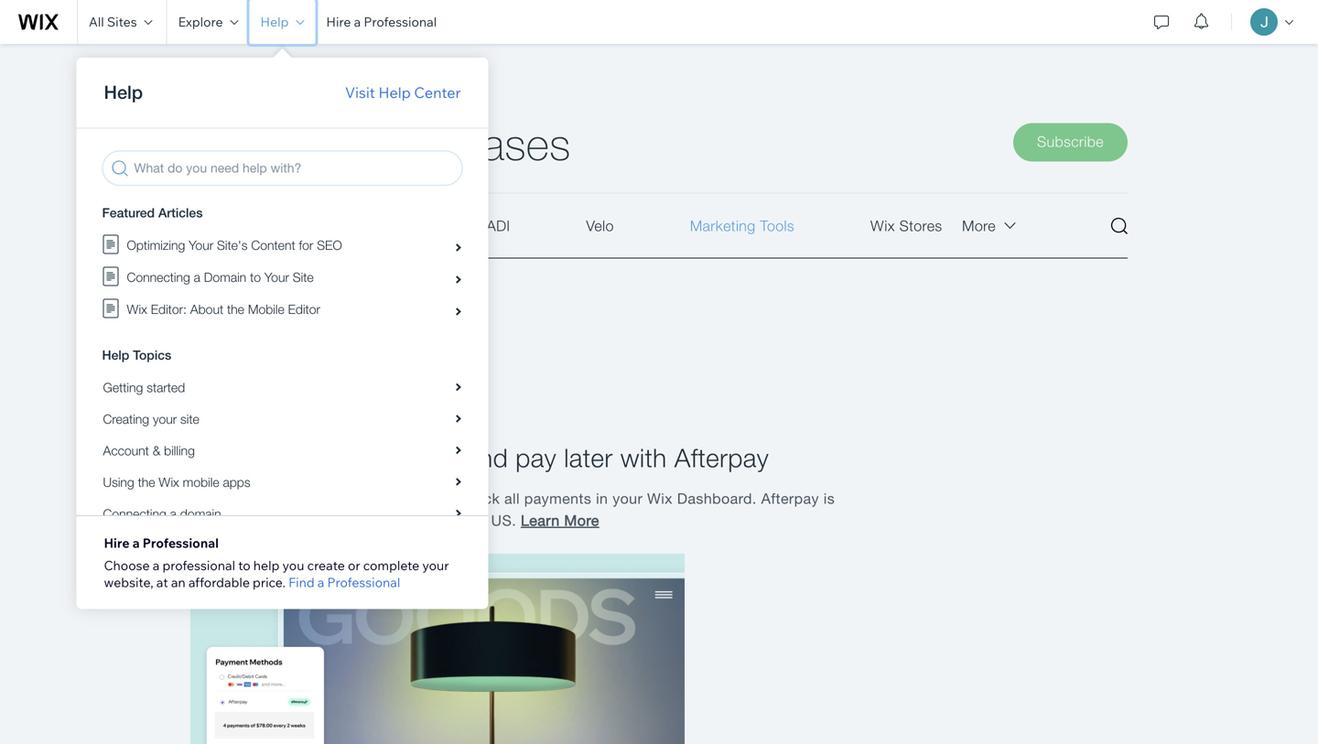 Task type: locate. For each thing, give the bounding box(es) containing it.
affordable
[[188, 575, 250, 591]]

visit help center link
[[345, 82, 461, 103]]

1 vertical spatial hire
[[104, 535, 130, 551]]

help right explore
[[261, 14, 289, 30]]

find a professional
[[289, 575, 401, 591]]

hire
[[326, 14, 351, 30], [104, 535, 130, 551]]

price.
[[253, 575, 286, 591]]

or
[[348, 558, 360, 574]]

sites
[[107, 14, 137, 30]]

hire a professional up at
[[104, 535, 219, 551]]

0 vertical spatial hire
[[326, 14, 351, 30]]

2 vertical spatial professional
[[327, 575, 401, 591]]

0 horizontal spatial help
[[261, 14, 289, 30]]

a down create
[[318, 575, 325, 591]]

a inside choose a professional to help you create or complete your website, at an affordable price.
[[153, 558, 160, 574]]

help
[[253, 558, 280, 574]]

hire right the help button
[[326, 14, 351, 30]]

a inside "link"
[[354, 14, 361, 30]]

1 horizontal spatial hire a professional
[[326, 14, 437, 30]]

professional down or
[[327, 575, 401, 591]]

1 horizontal spatial hire
[[326, 14, 351, 30]]

professional for find a professional link
[[327, 575, 401, 591]]

professional
[[364, 14, 437, 30], [143, 535, 219, 551], [327, 575, 401, 591]]

all sites
[[89, 14, 137, 30]]

a up visit
[[354, 14, 361, 30]]

a
[[354, 14, 361, 30], [133, 535, 140, 551], [153, 558, 160, 574], [318, 575, 325, 591]]

help inside button
[[261, 14, 289, 30]]

choose
[[104, 558, 150, 574]]

help right visit
[[379, 83, 411, 102]]

1 vertical spatial hire a professional
[[104, 535, 219, 551]]

help
[[261, 14, 289, 30], [379, 83, 411, 102]]

hire a professional up the visit help center link at the left of page
[[326, 14, 437, 30]]

hire up choose
[[104, 535, 130, 551]]

professional inside "link"
[[364, 14, 437, 30]]

a up choose
[[133, 535, 140, 551]]

at
[[156, 575, 168, 591]]

1 horizontal spatial help
[[379, 83, 411, 102]]

0 vertical spatial professional
[[364, 14, 437, 30]]

website,
[[104, 575, 154, 591]]

professional up the visit help center link at the left of page
[[364, 14, 437, 30]]

hire a professional inside "link"
[[326, 14, 437, 30]]

1 vertical spatial help
[[379, 83, 411, 102]]

0 vertical spatial help
[[261, 14, 289, 30]]

1 vertical spatial professional
[[143, 535, 219, 551]]

to
[[238, 558, 251, 574]]

hire a professional
[[326, 14, 437, 30], [104, 535, 219, 551]]

find a professional link
[[289, 575, 401, 591]]

your
[[422, 558, 449, 574]]

an
[[171, 575, 186, 591]]

a up at
[[153, 558, 160, 574]]

0 vertical spatial hire a professional
[[326, 14, 437, 30]]

professional up the professional
[[143, 535, 219, 551]]



Task type: describe. For each thing, give the bounding box(es) containing it.
hire a professional link
[[315, 0, 448, 44]]

create
[[307, 558, 345, 574]]

help button
[[250, 0, 315, 44]]

professional for hire a professional "link" on the left
[[364, 14, 437, 30]]

center
[[414, 83, 461, 102]]

you
[[283, 558, 304, 574]]

visit help center
[[345, 83, 461, 102]]

visit
[[345, 83, 375, 102]]

0 horizontal spatial hire
[[104, 535, 130, 551]]

0 horizontal spatial hire a professional
[[104, 535, 219, 551]]

hire inside "link"
[[326, 14, 351, 30]]

all
[[89, 14, 104, 30]]

explore
[[178, 14, 223, 30]]

find
[[289, 575, 315, 591]]

complete
[[363, 558, 420, 574]]

choose a professional to help you create or complete your website, at an affordable price.
[[104, 558, 449, 591]]

professional
[[163, 558, 235, 574]]



Task type: vqa. For each thing, say whether or not it's contained in the screenshot.
A inside the Choose a professional to help you create or complete your website, at an affordable price.
yes



